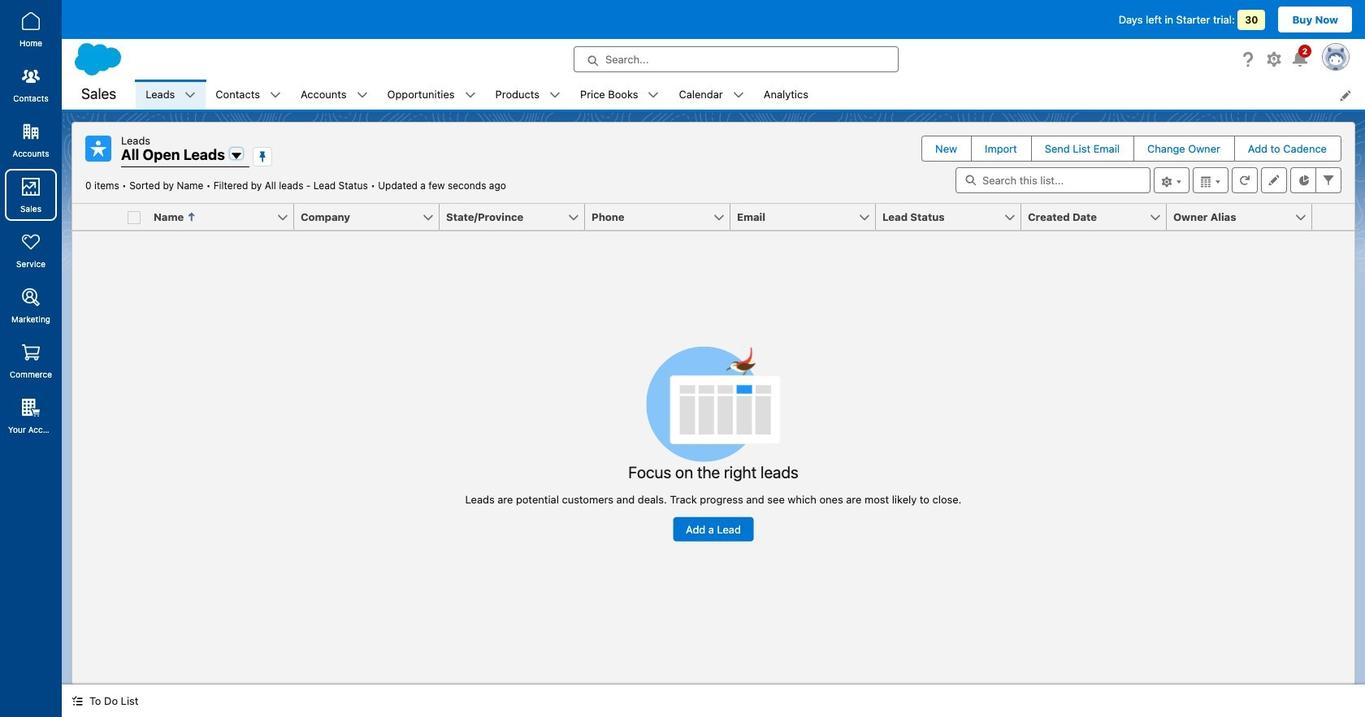Task type: vqa. For each thing, say whether or not it's contained in the screenshot.
fourth 'List Item' from the left
yes



Task type: locate. For each thing, give the bounding box(es) containing it.
phone element
[[585, 204, 740, 231]]

text default image for 6th list item from the right
[[270, 90, 281, 101]]

1 horizontal spatial text default image
[[549, 90, 561, 101]]

status
[[465, 346, 962, 542]]

0 horizontal spatial text default image
[[270, 90, 281, 101]]

7 list item from the left
[[669, 80, 754, 110]]

all open leads status
[[85, 180, 378, 192]]

all open leads|leads|list view element
[[72, 122, 1356, 685]]

list
[[136, 80, 1366, 110]]

text default image
[[270, 90, 281, 101], [549, 90, 561, 101]]

1 text default image from the left
[[270, 90, 281, 101]]

created date element
[[1022, 204, 1177, 231]]

2 list item from the left
[[206, 80, 291, 110]]

list item
[[136, 80, 206, 110], [206, 80, 291, 110], [291, 80, 378, 110], [378, 80, 486, 110], [486, 80, 571, 110], [571, 80, 669, 110], [669, 80, 754, 110]]

name element
[[147, 204, 304, 231]]

text default image
[[185, 90, 196, 101], [356, 90, 368, 101], [465, 90, 476, 101], [648, 90, 660, 101], [733, 90, 744, 101], [72, 696, 83, 707]]

cell inside all open leads|leads|list view element
[[121, 204, 147, 231]]

item number element
[[72, 204, 121, 231]]

2 text default image from the left
[[549, 90, 561, 101]]

action element
[[1313, 204, 1355, 231]]

cell
[[121, 204, 147, 231]]

text default image for 3rd list item from the right
[[549, 90, 561, 101]]



Task type: describe. For each thing, give the bounding box(es) containing it.
Search All Open Leads list view. search field
[[956, 167, 1151, 193]]

1 list item from the left
[[136, 80, 206, 110]]

email element
[[731, 204, 886, 231]]

5 list item from the left
[[486, 80, 571, 110]]

action image
[[1313, 204, 1355, 230]]

company element
[[294, 204, 449, 231]]

lead status element
[[876, 204, 1031, 231]]

state/province element
[[440, 204, 595, 231]]

3 list item from the left
[[291, 80, 378, 110]]

4 list item from the left
[[378, 80, 486, 110]]

item number image
[[72, 204, 121, 230]]

6 list item from the left
[[571, 80, 669, 110]]

owner alias element
[[1167, 204, 1322, 231]]



